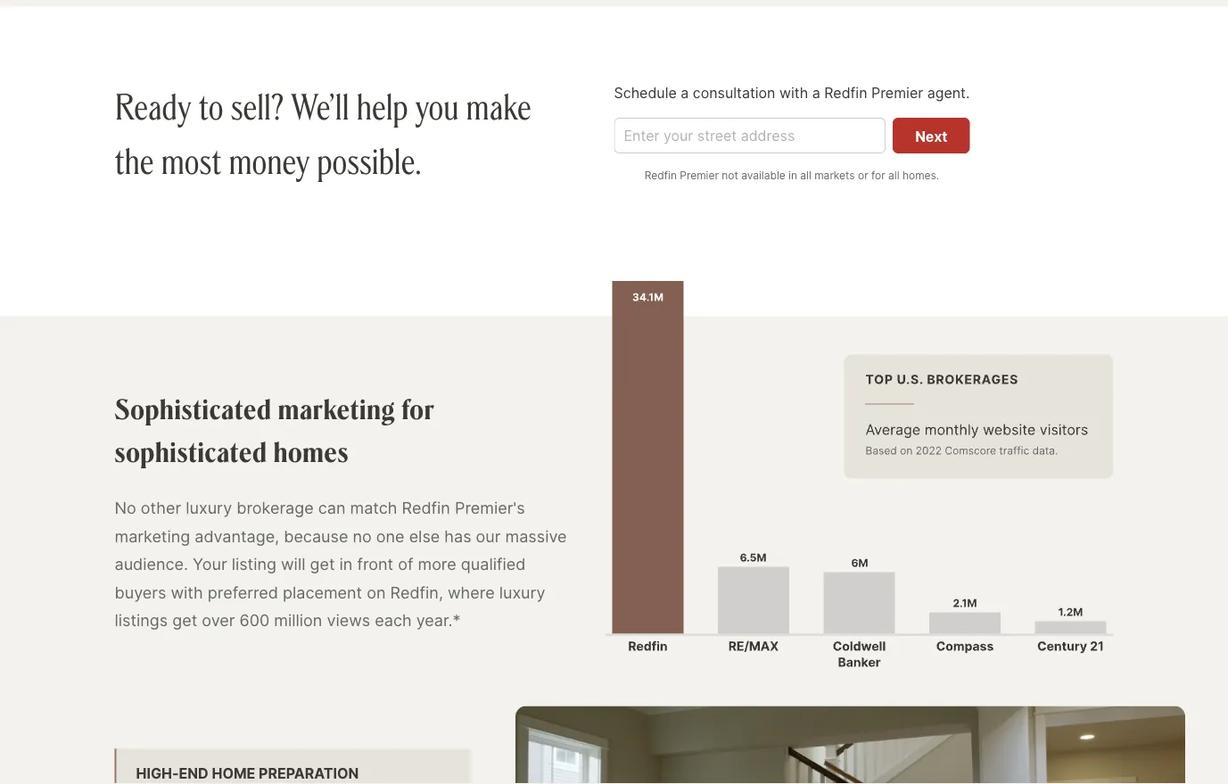 Task type: describe. For each thing, give the bounding box(es) containing it.
next button
[[893, 118, 970, 153]]

year.*
[[416, 611, 461, 630]]

you
[[416, 82, 459, 129]]

sell?
[[231, 82, 284, 129]]

qualified
[[461, 555, 526, 574]]

high-end home preparation tab list
[[115, 749, 471, 784]]

2 horizontal spatial redfin
[[825, 84, 868, 101]]

1 vertical spatial premier
[[680, 169, 719, 182]]

where
[[448, 583, 495, 602]]

ready to sell? we'll help you make the most money possible.
[[115, 82, 532, 184]]

has
[[445, 526, 472, 546]]

redfin,
[[390, 583, 443, 602]]

else
[[409, 526, 440, 546]]

audience.
[[115, 555, 188, 574]]

other
[[141, 498, 181, 518]]

not
[[722, 169, 739, 182]]

to
[[199, 82, 224, 129]]

we'll
[[291, 82, 349, 129]]

sophisticated
[[115, 390, 272, 427]]

end
[[179, 765, 209, 782]]

sophisticated
[[115, 433, 267, 469]]

homes.
[[903, 169, 940, 182]]

marketing inside sophisticated marketing for sophisticated homes
[[278, 390, 395, 427]]

one
[[376, 526, 405, 546]]

for inside sophisticated marketing for sophisticated homes
[[402, 390, 435, 427]]

most
[[161, 137, 222, 184]]

front
[[357, 555, 394, 574]]

brokerage
[[237, 498, 314, 518]]

sophisticated marketing for sophisticated homes
[[115, 390, 435, 469]]

massive
[[506, 526, 567, 546]]

no
[[115, 498, 136, 518]]

can
[[318, 498, 346, 518]]

help
[[357, 82, 408, 129]]

markets
[[815, 169, 855, 182]]

in inside no other luxury brokerage can match redfin premier's marketing advantage, because no one else has our massive audience. your listing will get in front of more qualified buyers with preferred placement on redfin, where luxury listings get over 600 million views each year.*
[[340, 555, 353, 574]]

listing
[[232, 555, 277, 574]]

ready
[[115, 82, 191, 129]]

each
[[375, 611, 412, 630]]

will
[[281, 555, 306, 574]]

money
[[229, 137, 310, 184]]

because
[[284, 526, 348, 546]]

views
[[327, 611, 371, 630]]

0 vertical spatial premier
[[872, 84, 924, 101]]

0 vertical spatial in
[[789, 169, 798, 182]]

listings
[[115, 611, 168, 630]]

high-
[[136, 765, 179, 782]]

million
[[274, 611, 322, 630]]

next
[[916, 127, 948, 145]]

high-end home preparation
[[136, 765, 359, 782]]



Task type: locate. For each thing, give the bounding box(es) containing it.
your
[[193, 555, 227, 574]]

get up placement
[[310, 555, 335, 574]]

0 horizontal spatial marketing
[[115, 526, 190, 546]]

all left homes.
[[889, 169, 900, 182]]

1 vertical spatial luxury
[[499, 583, 546, 602]]

with inside no other luxury brokerage can match redfin premier's marketing advantage, because no one else has our massive audience. your listing will get in front of more qualified buyers with preferred placement on redfin, where luxury listings get over 600 million views each year.*
[[171, 583, 203, 602]]

0 horizontal spatial a
[[681, 84, 689, 101]]

possible.
[[317, 137, 422, 184]]

redfin up the else
[[402, 498, 451, 518]]

in
[[789, 169, 798, 182], [340, 555, 353, 574]]

all
[[801, 169, 812, 182], [889, 169, 900, 182]]

marketing up audience.
[[115, 526, 190, 546]]

1 horizontal spatial in
[[789, 169, 798, 182]]

match
[[350, 498, 398, 518]]

1 all from the left
[[801, 169, 812, 182]]

the
[[115, 137, 154, 184]]

0 horizontal spatial get
[[172, 611, 197, 630]]

1 horizontal spatial marketing
[[278, 390, 395, 427]]

available
[[742, 169, 786, 182]]

a
[[681, 84, 689, 101], [813, 84, 821, 101]]

a right schedule
[[681, 84, 689, 101]]

2 all from the left
[[889, 169, 900, 182]]

in left front
[[340, 555, 353, 574]]

or
[[858, 169, 869, 182]]

0 horizontal spatial redfin
[[402, 498, 451, 518]]

Enter your street address search field
[[614, 118, 886, 153]]

1 horizontal spatial for
[[872, 169, 886, 182]]

redfin left not
[[645, 169, 677, 182]]

over
[[202, 611, 235, 630]]

1 vertical spatial redfin
[[645, 169, 677, 182]]

2 vertical spatial redfin
[[402, 498, 451, 518]]

all left the markets
[[801, 169, 812, 182]]

for
[[872, 169, 886, 182], [402, 390, 435, 427]]

get
[[310, 555, 335, 574], [172, 611, 197, 630]]

redfin inside no other luxury brokerage can match redfin premier's marketing advantage, because no one else has our massive audience. your listing will get in front of more qualified buyers with preferred placement on redfin, where luxury listings get over 600 million views each year.*
[[402, 498, 451, 518]]

no other luxury brokerage can match redfin premier's marketing advantage, because no one else has our massive audience. your listing will get in front of more qualified buyers with preferred placement on redfin, where luxury listings get over 600 million views each year.*
[[115, 498, 567, 630]]

buyers
[[115, 583, 166, 602]]

placement
[[283, 583, 362, 602]]

1 horizontal spatial premier
[[872, 84, 924, 101]]

1 vertical spatial get
[[172, 611, 197, 630]]

in right available
[[789, 169, 798, 182]]

redfin up the markets
[[825, 84, 868, 101]]

redfin
[[825, 84, 868, 101], [645, 169, 677, 182], [402, 498, 451, 518]]

with right "consultation"
[[780, 84, 809, 101]]

luxury down qualified
[[499, 583, 546, 602]]

preparation
[[259, 765, 359, 782]]

marketing
[[278, 390, 395, 427], [115, 526, 190, 546]]

a up enter your street address search field
[[813, 84, 821, 101]]

agent.
[[928, 84, 970, 101]]

marketing up homes
[[278, 390, 395, 427]]

1 horizontal spatial all
[[889, 169, 900, 182]]

600
[[240, 611, 270, 630]]

1 vertical spatial for
[[402, 390, 435, 427]]

marketing inside no other luxury brokerage can match redfin premier's marketing advantage, because no one else has our massive audience. your listing will get in front of more qualified buyers with preferred placement on redfin, where luxury listings get over 600 million views each year.*
[[115, 526, 190, 546]]

premier
[[872, 84, 924, 101], [680, 169, 719, 182]]

0 horizontal spatial in
[[340, 555, 353, 574]]

0 vertical spatial get
[[310, 555, 335, 574]]

0 vertical spatial for
[[872, 169, 886, 182]]

consultation
[[693, 84, 776, 101]]

1 a from the left
[[681, 84, 689, 101]]

more
[[418, 555, 457, 574]]

0 horizontal spatial luxury
[[186, 498, 232, 518]]

premier left agent.
[[872, 84, 924, 101]]

redfin premier not available in all markets or for all homes.
[[645, 169, 940, 182]]

0 vertical spatial marketing
[[278, 390, 395, 427]]

2 a from the left
[[813, 84, 821, 101]]

homes
[[274, 433, 349, 469]]

1 vertical spatial with
[[171, 583, 203, 602]]

1 vertical spatial marketing
[[115, 526, 190, 546]]

of
[[398, 555, 414, 574]]

0 vertical spatial luxury
[[186, 498, 232, 518]]

0 vertical spatial with
[[780, 84, 809, 101]]

preferred
[[208, 583, 278, 602]]

schedule
[[614, 84, 677, 101]]

1 horizontal spatial a
[[813, 84, 821, 101]]

no
[[353, 526, 372, 546]]

our
[[476, 526, 501, 546]]

premier's
[[455, 498, 525, 518]]

1 horizontal spatial with
[[780, 84, 809, 101]]

with
[[780, 84, 809, 101], [171, 583, 203, 602]]

1 horizontal spatial get
[[310, 555, 335, 574]]

0 horizontal spatial for
[[402, 390, 435, 427]]

home
[[212, 765, 256, 782]]

1 horizontal spatial redfin
[[645, 169, 677, 182]]

brokerage stats chart image
[[605, 280, 1114, 670]]

luxury up advantage,
[[186, 498, 232, 518]]

0 horizontal spatial all
[[801, 169, 812, 182]]

0 vertical spatial redfin
[[825, 84, 868, 101]]

0 horizontal spatial with
[[171, 583, 203, 602]]

1 vertical spatial in
[[340, 555, 353, 574]]

get left over
[[172, 611, 197, 630]]

1 horizontal spatial luxury
[[499, 583, 546, 602]]

with down your
[[171, 583, 203, 602]]

make
[[466, 82, 532, 129]]

advantage,
[[195, 526, 279, 546]]

schedule a consultation with a redfin premier agent.
[[614, 84, 970, 101]]

premier left not
[[680, 169, 719, 182]]

luxury
[[186, 498, 232, 518], [499, 583, 546, 602]]

on
[[367, 583, 386, 602]]

0 horizontal spatial premier
[[680, 169, 719, 182]]



Task type: vqa. For each thing, say whether or not it's contained in the screenshot.
LISTINGS on the left bottom
yes



